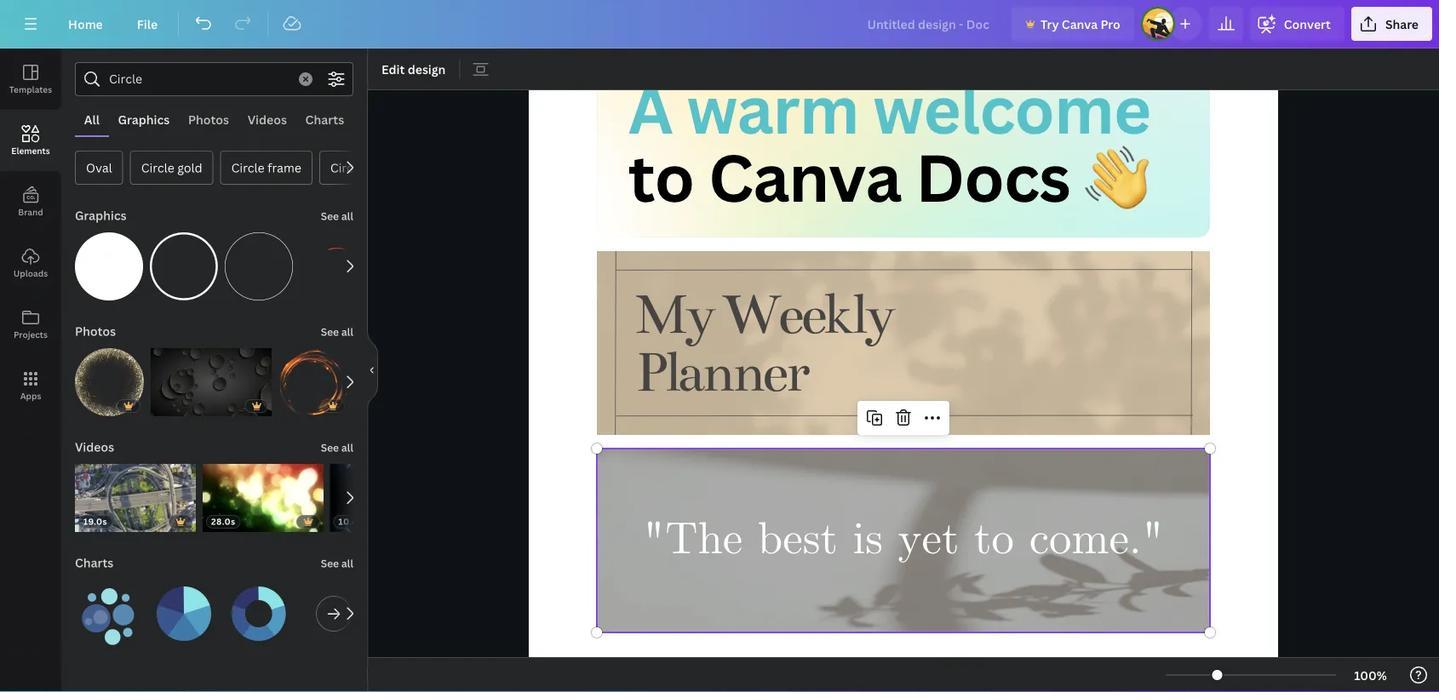 Task type: describe. For each thing, give the bounding box(es) containing it.
0 vertical spatial photos button
[[179, 103, 239, 135]]

templates button
[[0, 49, 61, 110]]

all
[[84, 111, 100, 127]]

see for graphics
[[321, 209, 339, 223]]

a warm welcome
[[629, 64, 1151, 153]]

0 vertical spatial graphics button
[[109, 103, 179, 135]]

elements button
[[0, 110, 61, 171]]

circle frame button
[[220, 151, 313, 185]]

glowing fire circle image
[[279, 348, 348, 417]]

28.0s group
[[203, 454, 323, 532]]

hide image
[[367, 330, 378, 412]]

see all button for charts
[[319, 546, 355, 580]]

19.0s
[[83, 516, 107, 528]]

edit design
[[382, 61, 446, 77]]

0 vertical spatial videos button
[[239, 103, 296, 135]]

oval
[[86, 160, 112, 176]]

weekly
[[721, 280, 893, 348]]

10.0s group
[[330, 464, 451, 532]]

Search elements search field
[[109, 63, 289, 95]]

brand button
[[0, 171, 61, 233]]

uploads
[[13, 268, 48, 279]]

side panel tab list
[[0, 49, 61, 417]]

try canva pro button
[[1012, 7, 1135, 41]]

best
[[758, 511, 838, 570]]

all for charts
[[342, 557, 354, 571]]

file button
[[123, 7, 171, 41]]

all for photos
[[342, 325, 354, 339]]

elements
[[11, 145, 50, 156]]

1 vertical spatial charts
[[75, 555, 114, 571]]

circle frame
[[231, 160, 301, 176]]

see all for charts
[[321, 557, 354, 571]]

projects button
[[0, 294, 61, 355]]

canva for docs
[[709, 133, 902, 221]]

see for videos
[[321, 441, 339, 455]]

welcome
[[874, 64, 1151, 153]]

edit design button
[[375, 55, 453, 83]]

try
[[1041, 16, 1059, 32]]

pro
[[1101, 16, 1121, 32]]

convert button
[[1251, 7, 1345, 41]]

0 vertical spatial charts button
[[296, 103, 354, 135]]

0 vertical spatial graphics
[[118, 111, 170, 127]]

circle for circle gold
[[141, 160, 174, 176]]

"the best is yet to come."
[[643, 511, 1165, 570]]

oval button
[[75, 151, 123, 185]]

home link
[[55, 7, 117, 41]]

warm
[[687, 64, 859, 153]]

see all button for videos
[[319, 430, 355, 464]]

come."
[[1030, 511, 1165, 570]]

100%
[[1355, 668, 1388, 684]]

see all for graphics
[[321, 209, 354, 223]]

1 vertical spatial videos
[[75, 439, 114, 455]]

gold circle image
[[75, 348, 144, 417]]

circle for circle red
[[330, 160, 364, 176]]

brand
[[18, 206, 43, 218]]

white circle vector image
[[75, 233, 143, 301]]

is
[[853, 511, 884, 570]]

apps button
[[0, 355, 61, 417]]

"the
[[643, 511, 743, 570]]

file
[[137, 16, 158, 32]]



Task type: locate. For each thing, give the bounding box(es) containing it.
share button
[[1352, 7, 1433, 41]]

black circles seamless pattern image
[[151, 348, 272, 417]]

gold
[[177, 160, 202, 176]]

try canva pro
[[1041, 16, 1121, 32]]

my
[[635, 280, 713, 348]]

2 circle from the left
[[231, 160, 265, 176]]

photos up the gold circle 'image'
[[75, 323, 116, 340]]

1 horizontal spatial charts
[[306, 111, 344, 127]]

projects
[[14, 329, 48, 340]]

1 horizontal spatial circle
[[231, 160, 265, 176]]

1 vertical spatial photos
[[75, 323, 116, 340]]

1 horizontal spatial to
[[975, 511, 1015, 570]]

photos
[[188, 111, 229, 127], [75, 323, 116, 340]]

my weekly
[[635, 280, 893, 348]]

1 all from the top
[[342, 209, 354, 223]]

1 see from the top
[[321, 209, 339, 223]]

yet
[[899, 511, 960, 570]]

3 see all from the top
[[321, 441, 354, 455]]

graphics down the oval button
[[75, 207, 127, 224]]

4 see all button from the top
[[319, 546, 355, 580]]

1 see all button from the top
[[319, 199, 355, 233]]

red
[[367, 160, 386, 176]]

1 circle from the left
[[141, 160, 174, 176]]

1 horizontal spatial photos button
[[179, 103, 239, 135]]

0 horizontal spatial charts
[[75, 555, 114, 571]]

all down circle red
[[342, 209, 354, 223]]

2 horizontal spatial circle
[[330, 160, 364, 176]]

charts button
[[296, 103, 354, 135], [73, 546, 115, 580]]

3 all from the top
[[342, 441, 354, 455]]

1 vertical spatial graphics button
[[73, 199, 128, 233]]

videos button
[[239, 103, 296, 135], [73, 430, 116, 464]]

see all left hide image
[[321, 325, 354, 339]]

see all button down glowing fire circle image
[[319, 430, 355, 464]]

1 vertical spatial photos button
[[73, 314, 118, 348]]

2 see all from the top
[[321, 325, 354, 339]]

1 vertical spatial graphics
[[75, 207, 127, 224]]

1 vertical spatial charts button
[[73, 546, 115, 580]]

canva for pro
[[1062, 16, 1098, 32]]

0 vertical spatial to
[[629, 133, 694, 221]]

videos button down the gold circle 'image'
[[73, 430, 116, 464]]

all down the 10.0s
[[342, 557, 354, 571]]

1 horizontal spatial canva
[[1062, 16, 1098, 32]]

2 see from the top
[[321, 325, 339, 339]]

see all down circle red
[[321, 209, 354, 223]]

0 vertical spatial canva
[[1062, 16, 1098, 32]]

circle red
[[330, 160, 386, 176]]

charts down the 19.0s in the bottom of the page
[[75, 555, 114, 571]]

4 see from the top
[[321, 557, 339, 571]]

28.0s
[[211, 516, 236, 528]]

graphics right the all button
[[118, 111, 170, 127]]

circle red button
[[319, 151, 397, 185]]

0 horizontal spatial canva
[[709, 133, 902, 221]]

0 horizontal spatial to
[[629, 133, 694, 221]]

all for graphics
[[342, 209, 354, 223]]

circle gold button
[[130, 151, 214, 185]]

0 horizontal spatial photos
[[75, 323, 116, 340]]

see up glowing fire circle image
[[321, 325, 339, 339]]

circle
[[141, 160, 174, 176], [231, 160, 265, 176], [330, 160, 364, 176]]

0 horizontal spatial photos button
[[73, 314, 118, 348]]

see all button left hide image
[[319, 314, 355, 348]]

1 horizontal spatial photos
[[188, 111, 229, 127]]

to
[[629, 133, 694, 221], [975, 511, 1015, 570]]

0 horizontal spatial charts button
[[73, 546, 115, 580]]

see all down glowing fire circle image
[[321, 441, 354, 455]]

2 see all button from the top
[[319, 314, 355, 348]]

4 all from the top
[[342, 557, 354, 571]]

photos button right projects
[[73, 314, 118, 348]]

design
[[408, 61, 446, 77]]

all left hide image
[[342, 325, 354, 339]]

all
[[342, 209, 354, 223], [342, 325, 354, 339], [342, 441, 354, 455], [342, 557, 354, 571]]

graphics
[[118, 111, 170, 127], [75, 207, 127, 224]]

0 vertical spatial charts
[[306, 111, 344, 127]]

charts up circle red
[[306, 111, 344, 127]]

see for photos
[[321, 325, 339, 339]]

0 horizontal spatial videos
[[75, 439, 114, 455]]

canva inside try canva pro button
[[1062, 16, 1098, 32]]

0 vertical spatial photos
[[188, 111, 229, 127]]

1 vertical spatial to
[[975, 511, 1015, 570]]

1 see all from the top
[[321, 209, 354, 223]]

see all for videos
[[321, 441, 354, 455]]

see all for photos
[[321, 325, 354, 339]]

all up 10.0s group
[[342, 441, 354, 455]]

apps
[[20, 390, 41, 402]]

group
[[75, 222, 143, 301], [150, 222, 218, 301], [225, 222, 293, 301], [300, 233, 368, 301], [75, 338, 144, 417], [151, 338, 272, 417], [279, 338, 348, 417], [75, 570, 143, 648], [150, 570, 218, 648], [225, 570, 293, 648]]

templates
[[9, 83, 52, 95]]

share
[[1386, 16, 1419, 32]]

see all button
[[319, 199, 355, 233], [319, 314, 355, 348], [319, 430, 355, 464], [319, 546, 355, 580]]

Design title text field
[[854, 7, 1005, 41]]

👋
[[1085, 133, 1149, 221]]

videos
[[248, 111, 287, 127], [75, 439, 114, 455]]

see down the 10.0s
[[321, 557, 339, 571]]

circle left frame at the left of the page
[[231, 160, 265, 176]]

charts button down the 19.0s in the bottom of the page
[[73, 546, 115, 580]]

2 all from the top
[[342, 325, 354, 339]]

see
[[321, 209, 339, 223], [321, 325, 339, 339], [321, 441, 339, 455], [321, 557, 339, 571]]

see all button down the 10.0s
[[319, 546, 355, 580]]

100% button
[[1344, 662, 1399, 689]]

0 horizontal spatial videos button
[[73, 430, 116, 464]]

videos button up circle frame button
[[239, 103, 296, 135]]

see all down the 10.0s
[[321, 557, 354, 571]]

3 circle from the left
[[330, 160, 364, 176]]

see all button for photos
[[319, 314, 355, 348]]

circle inside button
[[231, 160, 265, 176]]

main menu bar
[[0, 0, 1440, 49]]

uploads button
[[0, 233, 61, 294]]

edit
[[382, 61, 405, 77]]

see all
[[321, 209, 354, 223], [321, 325, 354, 339], [321, 441, 354, 455], [321, 557, 354, 571]]

photos button down search elements search field
[[179, 103, 239, 135]]

graphics button right all at the top left
[[109, 103, 179, 135]]

videos up circle frame button
[[248, 111, 287, 127]]

all button
[[75, 103, 109, 135]]

home
[[68, 16, 103, 32]]

canva
[[1062, 16, 1098, 32], [709, 133, 902, 221]]

19.0s group
[[75, 454, 196, 532]]

4 see all from the top
[[321, 557, 354, 571]]

photos down search elements search field
[[188, 111, 229, 127]]

all for videos
[[342, 441, 354, 455]]

see all button for graphics
[[319, 199, 355, 233]]

circle for circle frame
[[231, 160, 265, 176]]

docs
[[916, 133, 1071, 221]]

circle left red on the left of page
[[330, 160, 364, 176]]

0 horizontal spatial circle
[[141, 160, 174, 176]]

1 vertical spatial canva
[[709, 133, 902, 221]]

1 horizontal spatial videos
[[248, 111, 287, 127]]

frame
[[268, 160, 301, 176]]

convert
[[1285, 16, 1332, 32]]

circle left gold
[[141, 160, 174, 176]]

1 horizontal spatial videos button
[[239, 103, 296, 135]]

1 vertical spatial videos button
[[73, 430, 116, 464]]

graphics button down the oval button
[[73, 199, 128, 233]]

0 vertical spatial videos
[[248, 111, 287, 127]]

graphics button
[[109, 103, 179, 135], [73, 199, 128, 233]]

1 horizontal spatial charts button
[[296, 103, 354, 135]]

see all button down circle red
[[319, 199, 355, 233]]

planner
[[635, 338, 807, 406]]

10.0s
[[339, 516, 363, 528]]

see down circle red
[[321, 209, 339, 223]]

see down glowing fire circle image
[[321, 441, 339, 455]]

3 see from the top
[[321, 441, 339, 455]]

to canva docs 👋
[[629, 133, 1149, 221]]

videos down the gold circle 'image'
[[75, 439, 114, 455]]

3 see all button from the top
[[319, 430, 355, 464]]

charts
[[306, 111, 344, 127], [75, 555, 114, 571]]

a
[[629, 64, 673, 153]]

see for charts
[[321, 557, 339, 571]]

photos button
[[179, 103, 239, 135], [73, 314, 118, 348]]

circle gold
[[141, 160, 202, 176]]

charts button up circle red
[[296, 103, 354, 135]]



Task type: vqa. For each thing, say whether or not it's contained in the screenshot.
Video
no



